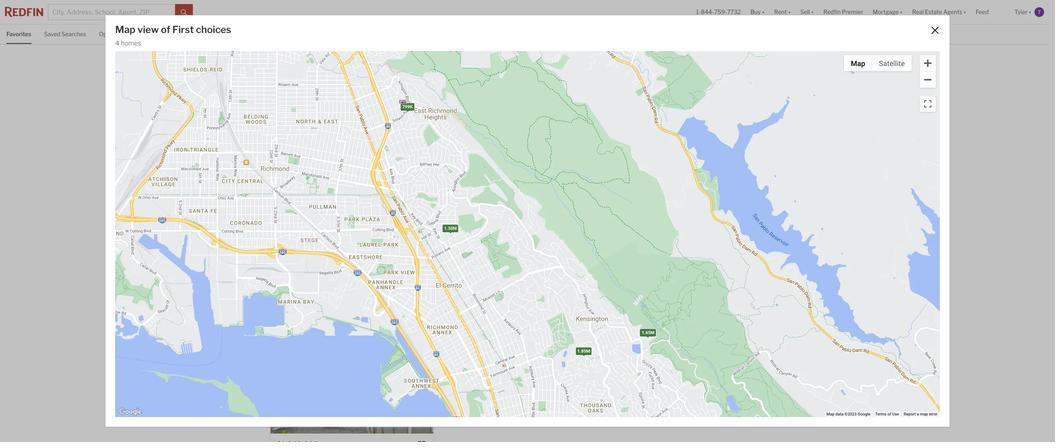 Task type: vqa. For each thing, say whether or not it's contained in the screenshot.
the comment
yes



Task type: locate. For each thing, give the bounding box(es) containing it.
0 horizontal spatial view
[[278, 298, 292, 306]]

0 horizontal spatial first
[[172, 24, 194, 36]]

sq for $1,300,000
[[685, 268, 692, 275]]

0 vertical spatial 4
[[115, 40, 119, 47]]

0 horizontal spatial favorite button image
[[417, 254, 427, 265]]

of right view
[[161, 24, 170, 36]]

0 vertical spatial homes
[[121, 40, 141, 47]]

add down 629
[[450, 298, 462, 306]]

4 homes down open house schedule
[[115, 40, 141, 47]]

open house schedule
[[99, 31, 157, 37]]

1 add a comment button from the left
[[450, 298, 498, 306]]

0 vertical spatial first
[[172, 24, 194, 36]]

2 horizontal spatial ca
[[679, 278, 686, 284]]

comment down the el
[[641, 298, 670, 306]]

home tours
[[170, 31, 202, 37]]

1 horizontal spatial 4 homes
[[383, 118, 406, 125]]

0 horizontal spatial ca
[[342, 278, 348, 284]]

add a comment button down beloit
[[450, 298, 498, 306]]

2
[[472, 268, 475, 275]]

0 horizontal spatial add a comment button
[[450, 298, 498, 306]]

1 horizontal spatial first
[[271, 80, 296, 94]]

sort : date added
[[277, 118, 322, 125]]

ave,
[[306, 278, 316, 284], [474, 278, 484, 284]]

comment for $1,649,000
[[469, 298, 497, 306]]

add for $1,649,000
[[450, 298, 462, 306]]

first
[[172, 24, 194, 36], [271, 80, 296, 94]]

favorite button checkbox for $799,000
[[417, 254, 427, 265]]

4 homes
[[115, 40, 141, 47], [383, 118, 406, 125]]

1 horizontal spatial view
[[745, 118, 758, 125]]

3 sq from the left
[[685, 268, 692, 275]]

1 horizontal spatial map
[[827, 412, 835, 416]]

add a comment button for $1,649,000
[[450, 298, 498, 306]]

1
[[294, 298, 297, 306]]

homes down 799k
[[388, 118, 406, 125]]

1 vertical spatial favorite button image
[[417, 440, 427, 442]]

0 vertical spatial map
[[115, 24, 135, 36]]

ca
[[342, 278, 348, 284], [513, 278, 519, 284], [679, 278, 686, 284]]

2 horizontal spatial ft
[[693, 268, 697, 275]]

kensington,
[[485, 278, 512, 284]]

submit search image
[[181, 9, 187, 16]]

2,280
[[668, 268, 684, 275]]

map for map
[[851, 59, 865, 68]]

2 add a comment from the left
[[623, 298, 670, 306]]

favorite button image for $799,000
[[417, 254, 427, 265]]

2 add from the left
[[623, 298, 635, 306]]

2 baths from the left
[[476, 268, 491, 275]]

1 horizontal spatial ave,
[[474, 278, 484, 284]]

google
[[858, 412, 871, 416]]

comment for $1,300,000
[[641, 298, 670, 306]]

a down the carol
[[636, 298, 640, 306]]

0 vertical spatial view
[[745, 118, 758, 125]]

1 vertical spatial 4
[[383, 118, 387, 125]]

1 horizontal spatial of
[[888, 412, 891, 416]]

list options button
[[737, 64, 779, 71]]

favorite button checkbox
[[762, 254, 772, 265]]

4
[[115, 40, 119, 47], [383, 118, 387, 125], [450, 268, 453, 275]]

2 ft from the left
[[520, 268, 524, 275]]

report a map error
[[904, 412, 938, 416]]

a
[[464, 298, 467, 306], [636, 298, 640, 306], [917, 412, 919, 416]]

photo of 5712 solano ave, richmond, ca 94805 image
[[108, 137, 271, 248], [271, 137, 434, 248], [433, 137, 596, 248]]

1 horizontal spatial map
[[920, 412, 928, 416]]

view left on
[[745, 118, 758, 125]]

user photo image
[[1035, 7, 1044, 17]]

list
[[747, 65, 757, 71]]

map left satellite
[[851, 59, 865, 68]]

0 vertical spatial 4 homes
[[115, 40, 141, 47]]

1 vertical spatial choices
[[298, 80, 339, 94]]

terms of use link
[[875, 412, 899, 416]]

comment right 1
[[298, 298, 327, 306]]

3 comment from the left
[[641, 298, 670, 306]]

beds right '3'
[[282, 268, 295, 275]]

0 horizontal spatial add a comment
[[450, 298, 497, 306]]

1 vertical spatial view
[[278, 298, 292, 306]]

sat,
[[290, 142, 299, 147]]

2 sq from the left
[[512, 268, 519, 275]]

3 photo of 7004 carol ct, el cerrito, ca 94530 image from the left
[[778, 137, 941, 248]]

2 favorite button image from the left
[[589, 254, 600, 265]]

1 horizontal spatial add a comment button
[[622, 298, 670, 306]]

0 vertical spatial map
[[767, 118, 778, 125]]

1,583
[[328, 268, 343, 275]]

ft up 94530
[[693, 268, 697, 275]]

first inside first choices primary list
[[271, 80, 296, 94]]

date
[[291, 118, 304, 125]]

saved searches
[[44, 31, 86, 37]]

1 horizontal spatial comment
[[469, 298, 497, 306]]

2 add a comment button from the left
[[622, 298, 670, 306]]

0 horizontal spatial a
[[464, 298, 467, 306]]

2 horizontal spatial map
[[851, 59, 865, 68]]

0 horizontal spatial choices
[[196, 24, 231, 36]]

view inside button
[[745, 118, 758, 125]]

0 horizontal spatial map
[[115, 24, 135, 36]]

ave, down 2.5 baths
[[306, 278, 316, 284]]

view left 1
[[278, 298, 292, 306]]

1pm
[[300, 142, 308, 147]]

1 vertical spatial homes
[[388, 118, 406, 125]]

of left use
[[888, 412, 891, 416]]

primary
[[271, 98, 294, 106]]

add down 7004
[[623, 298, 635, 306]]

filter
[[348, 118, 362, 125]]

map inside 'popup button'
[[851, 59, 865, 68]]

baths for $1,649,000
[[476, 268, 491, 275]]

favorite button image
[[417, 254, 427, 265], [589, 254, 600, 265]]

$1,649,000
[[450, 255, 491, 263]]

sq up 94530
[[685, 268, 692, 275]]

1 vertical spatial map
[[920, 412, 928, 416]]

ca down 2,335 sq ft
[[513, 278, 519, 284]]

favorite button checkbox
[[417, 254, 427, 265], [589, 254, 600, 265], [417, 440, 427, 442]]

map left error
[[920, 412, 928, 416]]

1 vertical spatial map
[[851, 59, 865, 68]]

1 horizontal spatial a
[[636, 298, 640, 306]]

0 horizontal spatial homes
[[121, 40, 141, 47]]

map view of first choices dialog
[[88, 15, 1016, 428]]

2 horizontal spatial a
[[917, 412, 919, 416]]

map for on
[[767, 118, 778, 125]]

filter button
[[342, 113, 377, 131]]

3 ca from the left
[[679, 278, 686, 284]]

photo of 629 beloit ave, kensington, ca 94708 image
[[280, 137, 443, 248], [443, 137, 606, 248], [606, 137, 769, 248]]

1 horizontal spatial choices
[[298, 80, 339, 94]]

feed button
[[971, 0, 1010, 24]]

0 horizontal spatial of
[[161, 24, 170, 36]]

1 beds from the left
[[282, 268, 295, 275]]

house
[[115, 31, 132, 37]]

0 horizontal spatial 4 homes
[[115, 40, 141, 47]]

add a comment down beloit
[[450, 298, 497, 306]]

homes inside "map view of first choices" dialog
[[121, 40, 141, 47]]

4 homes inside "map view of first choices" dialog
[[115, 40, 141, 47]]

ft for $799,000
[[352, 268, 356, 275]]

map inside dialog
[[920, 412, 928, 416]]

1 horizontal spatial ft
[[520, 268, 524, 275]]

add a comment down the carol
[[623, 298, 670, 306]]

1 ft from the left
[[352, 268, 356, 275]]

2 ave, from the left
[[474, 278, 484, 284]]

2 photo of 5712 solano ave, richmond, ca 94805 image from the left
[[271, 137, 434, 248]]

0 horizontal spatial ft
[[352, 268, 356, 275]]

photo of 7004 carol ct, el cerrito, ca 94530 image
[[453, 137, 616, 248], [616, 137, 779, 248], [778, 137, 941, 248]]

2 ca from the left
[[513, 278, 519, 284]]

hot
[[623, 142, 632, 147]]

1 vertical spatial of
[[888, 412, 891, 416]]

a down beloit
[[464, 298, 467, 306]]

map inside button
[[767, 118, 778, 125]]

your agent link
[[215, 25, 244, 43]]

map right on
[[767, 118, 778, 125]]

solano
[[289, 278, 305, 284]]

4 homes down 799k
[[383, 118, 406, 125]]

beds for $799,000
[[282, 268, 295, 275]]

3 beds
[[277, 268, 295, 275]]

favorite button image
[[762, 254, 772, 265], [417, 440, 427, 442]]

0 vertical spatial choices
[[196, 24, 231, 36]]

home
[[632, 142, 645, 147]]

1 favorite button image from the left
[[417, 254, 427, 265]]

baths right 2 at the left bottom of page
[[476, 268, 491, 275]]

baths up 5712 solano ave, richmond, ca 94805
[[309, 268, 324, 275]]

2 comment from the left
[[469, 298, 497, 306]]

1 comment from the left
[[298, 298, 327, 306]]

data
[[836, 412, 844, 416]]

0 horizontal spatial map
[[767, 118, 778, 125]]

1 ca from the left
[[342, 278, 348, 284]]

list
[[296, 98, 305, 106]]

1 horizontal spatial favorite button image
[[589, 254, 600, 265]]

ft up 94805
[[352, 268, 356, 275]]

4 down house
[[115, 40, 119, 47]]

a right report
[[917, 412, 919, 416]]

ca down 1,583 sq ft
[[342, 278, 348, 284]]

of
[[161, 24, 170, 36], [888, 412, 891, 416]]

map for map data ©2023 google
[[827, 412, 835, 416]]

2,335 sq ft
[[496, 268, 524, 275]]

4pm
[[316, 142, 325, 147]]

choices
[[196, 24, 231, 36], [298, 80, 339, 94]]

satellite
[[879, 59, 905, 68]]

1 horizontal spatial add a comment
[[623, 298, 670, 306]]

1 horizontal spatial add
[[623, 298, 635, 306]]

hot home
[[623, 142, 645, 147]]

1 add a comment from the left
[[450, 298, 497, 306]]

0 vertical spatial favorite button image
[[762, 254, 772, 265]]

1-
[[696, 9, 701, 15]]

4 beds
[[450, 268, 467, 275]]

1.65m
[[642, 330, 655, 335]]

add a comment button down the carol
[[622, 298, 670, 306]]

2 photo of 629 beloit ave, kensington, ca 94708 image from the left
[[443, 137, 606, 248]]

2 horizontal spatial comment
[[641, 298, 670, 306]]

view 1 comment
[[278, 298, 327, 306]]

baths
[[309, 268, 324, 275], [476, 268, 491, 275]]

1 horizontal spatial beds
[[455, 268, 467, 275]]

1 add from the left
[[450, 298, 462, 306]]

0 horizontal spatial beds
[[282, 268, 295, 275]]

4 right filter popup button
[[383, 118, 387, 125]]

0 vertical spatial of
[[161, 24, 170, 36]]

1 sq from the left
[[344, 268, 350, 275]]

1 vertical spatial first
[[271, 80, 296, 94]]

choices inside "map view of first choices" dialog
[[196, 24, 231, 36]]

menu bar containing map
[[844, 55, 912, 71]]

1 horizontal spatial baths
[[476, 268, 491, 275]]

sq right 2,335
[[512, 268, 519, 275]]

redfin premier button
[[819, 0, 868, 24]]

baths for $799,000
[[309, 268, 324, 275]]

menu bar inside "map view of first choices" dialog
[[844, 55, 912, 71]]

1 baths from the left
[[309, 268, 324, 275]]

beds up beloit
[[455, 268, 467, 275]]

2 vertical spatial map
[[827, 412, 835, 416]]

$1,300,000
[[622, 255, 664, 263]]

homes
[[121, 40, 141, 47], [388, 118, 406, 125]]

4 up 629
[[450, 268, 453, 275]]

2 vertical spatial 4
[[450, 268, 453, 275]]

629 beloit ave, kensington, ca 94708
[[450, 278, 536, 284]]

1 photo of 629 beloit ave, kensington, ca 94708 image from the left
[[280, 137, 443, 248]]

use
[[892, 412, 899, 416]]

menu bar
[[844, 55, 912, 71]]

ft for $1,300,000
[[693, 268, 697, 275]]

ca for $799,000
[[342, 278, 348, 284]]

2 horizontal spatial sq
[[685, 268, 692, 275]]

your
[[215, 31, 227, 37]]

2 beds from the left
[[455, 268, 467, 275]]

photo of 50 lenox rd, kensington, ca 94707 image
[[108, 323, 271, 434], [271, 323, 434, 434], [433, 323, 596, 434]]

sq right 1,583
[[344, 268, 350, 275]]

1 horizontal spatial favorite button image
[[762, 254, 772, 265]]

add a comment button
[[450, 298, 498, 306], [622, 298, 670, 306]]

1 ave, from the left
[[306, 278, 316, 284]]

0 horizontal spatial comment
[[298, 298, 327, 306]]

map right open
[[115, 24, 135, 36]]

ft up 94708
[[520, 268, 524, 275]]

0 horizontal spatial ave,
[[306, 278, 316, 284]]

beds
[[282, 268, 295, 275], [455, 268, 467, 275]]

ave, down 2 baths
[[474, 278, 484, 284]]

add
[[450, 298, 462, 306], [623, 298, 635, 306]]

view on map button
[[735, 113, 779, 131]]

1 horizontal spatial homes
[[388, 118, 406, 125]]

0 horizontal spatial baths
[[309, 268, 324, 275]]

0 horizontal spatial sq
[[344, 268, 350, 275]]

comment down 629 beloit ave, kensington, ca 94708
[[469, 298, 497, 306]]

1 photo of 5712 solano ave, richmond, ca 94805 image from the left
[[108, 137, 271, 248]]

map left data on the right
[[827, 412, 835, 416]]

1 horizontal spatial sq
[[512, 268, 519, 275]]

2 photo of 50 lenox rd, kensington, ca 94707 image from the left
[[271, 323, 434, 434]]

ca down 2,280 sq ft
[[679, 278, 686, 284]]

saved searches link
[[44, 25, 86, 43]]

0 horizontal spatial add
[[450, 298, 462, 306]]

homes down open house schedule
[[121, 40, 141, 47]]

1 horizontal spatial ca
[[513, 278, 519, 284]]

3 ft from the left
[[693, 268, 697, 275]]

terms of use
[[875, 412, 899, 416]]

0 horizontal spatial 4
[[115, 40, 119, 47]]



Task type: describe. For each thing, give the bounding box(es) containing it.
1 photo of 7004 carol ct, el cerrito, ca 94530 image from the left
[[453, 137, 616, 248]]

home
[[170, 31, 186, 37]]

satellite button
[[872, 55, 912, 71]]

7004 carol ct, el cerrito, ca 94530
[[622, 278, 703, 284]]

:
[[289, 118, 290, 125]]

5712 solano ave, richmond, ca 94805
[[277, 278, 366, 284]]

view 1 comment button
[[277, 298, 327, 306]]

ca for $1,649,000
[[513, 278, 519, 284]]

list options
[[747, 65, 778, 71]]

1 horizontal spatial 4
[[383, 118, 387, 125]]

view on map
[[745, 118, 778, 125]]

feed
[[976, 9, 989, 15]]

©2023
[[845, 412, 857, 416]]

844-
[[701, 9, 714, 15]]

richmond,
[[317, 278, 341, 284]]

1,583 sq ft
[[328, 268, 356, 275]]

5712
[[277, 278, 288, 284]]

ft for $1,649,000
[[520, 268, 524, 275]]

1 vertical spatial 4 homes
[[383, 118, 406, 125]]

open sat, 1pm to 4pm
[[278, 142, 325, 147]]

report
[[904, 412, 916, 416]]

sort
[[277, 118, 289, 125]]

map view of first choices element
[[115, 24, 920, 36]]

3 photo of 5712 solano ave, richmond, ca 94805 image from the left
[[433, 137, 596, 248]]

home tours link
[[170, 25, 202, 43]]

2.5
[[299, 268, 308, 275]]

City, Address, School, Agent, ZIP search field
[[48, 4, 175, 20]]

beds for $1,649,000
[[455, 268, 467, 275]]

el
[[656, 278, 660, 284]]

799k
[[402, 104, 413, 109]]

94805
[[349, 278, 366, 284]]

94530
[[687, 278, 703, 284]]

premier
[[842, 9, 863, 15]]

google image
[[117, 407, 144, 417]]

map data ©2023 google
[[827, 412, 871, 416]]

2.5 baths
[[299, 268, 324, 275]]

report a map error link
[[904, 412, 938, 416]]

ave, for $799,000
[[306, 278, 316, 284]]

searches
[[62, 31, 86, 37]]

added
[[305, 118, 322, 125]]

choices inside first choices primary list
[[298, 80, 339, 94]]

first choices primary list
[[271, 80, 339, 106]]

your agent
[[215, 31, 244, 37]]

redfin
[[824, 9, 841, 15]]

on
[[759, 118, 766, 125]]

view
[[137, 24, 159, 36]]

7732
[[727, 9, 741, 15]]

add a comment button for $1,300,000
[[622, 298, 670, 306]]

map view of first choices
[[115, 24, 231, 36]]

629
[[450, 278, 459, 284]]

schedule
[[133, 31, 157, 37]]

sq for $1,649,000
[[512, 268, 519, 275]]

3
[[277, 268, 281, 275]]

$799,000
[[277, 255, 313, 263]]

agent
[[228, 31, 244, 37]]

tours
[[187, 31, 202, 37]]

map button
[[844, 55, 872, 71]]

saved
[[44, 31, 60, 37]]

4 inside "map view of first choices" dialog
[[115, 40, 119, 47]]

2,280 sq ft
[[668, 268, 697, 275]]

view for view 1 comment
[[278, 298, 292, 306]]

redfin premier
[[824, 9, 863, 15]]

comment for $799,000
[[298, 298, 327, 306]]

1-844-759-7732
[[696, 9, 741, 15]]

favorites link
[[6, 25, 31, 43]]

add a comment for $1,300,000
[[623, 298, 670, 306]]

error
[[929, 412, 938, 416]]

2,335
[[496, 268, 511, 275]]

1.85m
[[577, 349, 590, 354]]

cerrito,
[[661, 278, 678, 284]]

sq for $799,000
[[344, 268, 350, 275]]

add a comment for $1,649,000
[[450, 298, 497, 306]]

7004
[[622, 278, 635, 284]]

2 horizontal spatial 4
[[450, 268, 453, 275]]

map region
[[88, 15, 1016, 428]]

terms
[[875, 412, 887, 416]]

0 horizontal spatial favorite button image
[[417, 440, 427, 442]]

3 photo of 50 lenox rd, kensington, ca 94707 image from the left
[[433, 323, 596, 434]]

map for map view of first choices
[[115, 24, 135, 36]]

view for view on map
[[745, 118, 758, 125]]

a for $1,649,000
[[464, 298, 467, 306]]

1-844-759-7732 link
[[696, 9, 741, 15]]

ave, for $1,649,000
[[474, 278, 484, 284]]

759-
[[714, 9, 727, 15]]

favorite button image for $1,649,000
[[589, 254, 600, 265]]

2 baths
[[472, 268, 491, 275]]

options
[[758, 65, 778, 71]]

a inside dialog
[[917, 412, 919, 416]]

a for $1,300,000
[[636, 298, 640, 306]]

1 photo of 50 lenox rd, kensington, ca 94707 image from the left
[[108, 323, 271, 434]]

to
[[309, 142, 315, 147]]

3 photo of 629 beloit ave, kensington, ca 94708 image from the left
[[606, 137, 769, 248]]

map for a
[[920, 412, 928, 416]]

add for $1,300,000
[[623, 298, 635, 306]]

favorite button checkbox for $1,649,000
[[589, 254, 600, 265]]

open
[[99, 31, 113, 37]]

ct,
[[649, 278, 655, 284]]

beloit
[[460, 278, 473, 284]]

1.30m
[[444, 226, 457, 231]]

carol
[[636, 278, 648, 284]]

open house schedule link
[[99, 25, 157, 43]]

first inside dialog
[[172, 24, 194, 36]]

2 photo of 7004 carol ct, el cerrito, ca 94530 image from the left
[[616, 137, 779, 248]]



